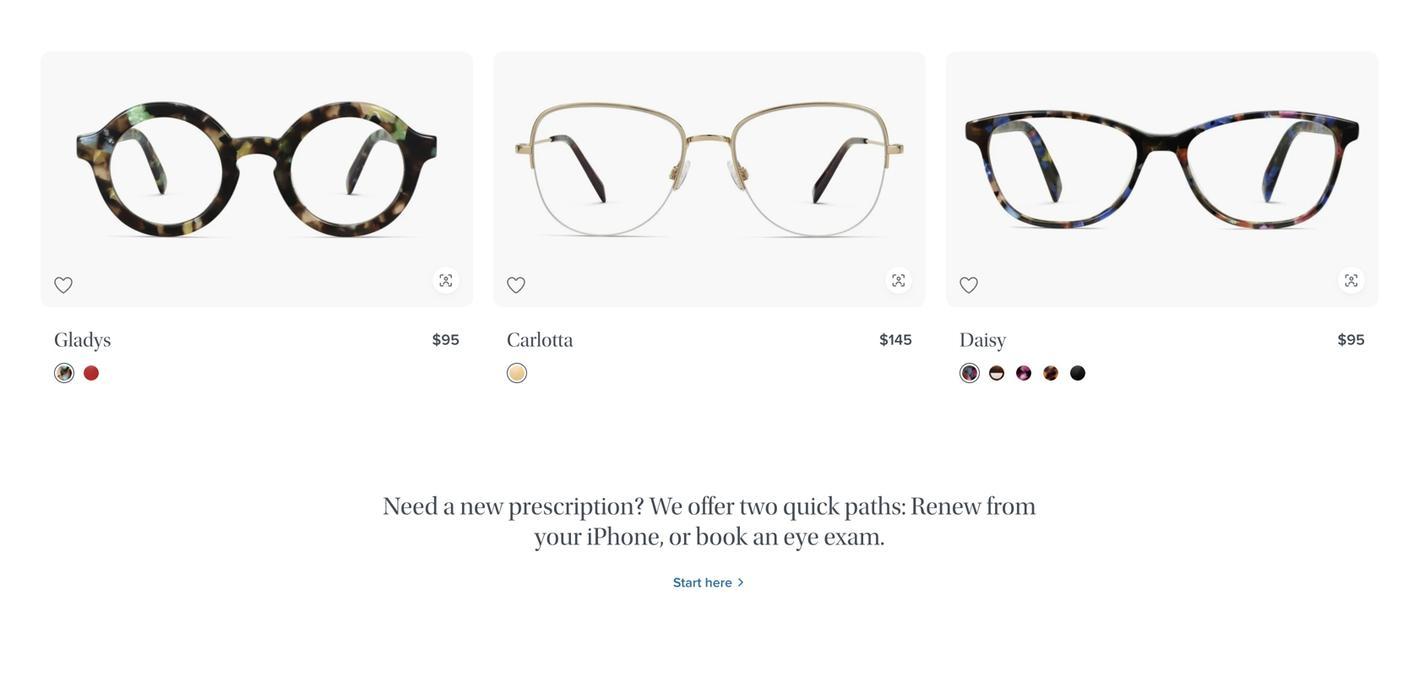 Task type: describe. For each thing, give the bounding box(es) containing it.
Daisy Tea Rose Fade button
[[989, 366, 1004, 381]]

a
[[443, 492, 455, 521]]

Carlotta Polished Gold button
[[509, 366, 525, 381]]

0 vertical spatial carlotta polished gold image
[[510, 99, 909, 240]]

renew
[[911, 492, 982, 521]]

gladys aventurine tortoise image
[[57, 366, 72, 381]]

an
[[753, 523, 779, 552]]

style options for gladys option group
[[54, 363, 460, 383]]

$145
[[879, 329, 912, 351]]

Daisy Oak Barrel button
[[1043, 366, 1059, 381]]

daisy
[[960, 329, 1006, 352]]

Daisy Jet Black button
[[1070, 366, 1086, 381]]

your
[[534, 523, 582, 552]]

gladys link
[[54, 328, 111, 353]]

start here
[[673, 573, 733, 593]]

style options for daisy option group
[[960, 363, 1365, 383]]

$95 for daisy
[[1338, 329, 1365, 351]]

or
[[669, 523, 691, 552]]

carlotta
[[507, 329, 573, 352]]

1 vertical spatial carlotta polished gold image
[[509, 366, 525, 381]]

$95 for gladys
[[432, 329, 460, 351]]

need
[[383, 492, 438, 521]]

start here link
[[673, 573, 746, 593]]

from
[[987, 492, 1036, 521]]

exam.
[[824, 523, 885, 552]]

offer
[[688, 492, 735, 521]]

gladys aventurine tortoise image
[[57, 99, 456, 240]]

prescription?
[[509, 492, 645, 521]]

iphone,
[[587, 523, 664, 552]]

eye
[[784, 523, 819, 552]]

two
[[740, 492, 778, 521]]

quick
[[783, 492, 840, 521]]



Task type: locate. For each thing, give the bounding box(es) containing it.
new
[[460, 492, 504, 521]]

here
[[705, 573, 733, 593]]

Daisy Confetti Tortoise button
[[962, 366, 977, 381]]

carlotta polished gold image
[[510, 99, 909, 240], [509, 366, 525, 381]]

start
[[673, 573, 702, 593]]

Daisy Violet Quartz Crystal with Polished Silver button
[[1016, 366, 1032, 381]]

0 vertical spatial daisy confetti tortoise image
[[963, 99, 1362, 240]]

book
[[696, 523, 748, 552]]

gladys
[[54, 329, 111, 352]]

carlotta link
[[507, 328, 573, 353]]

need a new prescription? we offer two quick paths: renew from your iphone, or book an eye exam.
[[383, 492, 1036, 552]]

1 vertical spatial daisy confetti tortoise image
[[962, 366, 977, 381]]

daisy confetti tortoise image
[[963, 99, 1362, 240], [962, 366, 977, 381]]

daisy link
[[960, 328, 1006, 353]]

Gladys Aventurine Tortoise button
[[57, 366, 72, 381]]

$95
[[432, 329, 460, 351], [1338, 329, 1365, 351]]

Gladys Maroon button
[[84, 366, 99, 381]]

paths:
[[845, 492, 906, 521]]

0 horizontal spatial $95
[[432, 329, 460, 351]]

daisy confetti tortoise image inside "style options for daisy" option group
[[962, 366, 977, 381]]

2 $95 from the left
[[1338, 329, 1365, 351]]

1 horizontal spatial $95
[[1338, 329, 1365, 351]]

we
[[649, 492, 683, 521]]

1 $95 from the left
[[432, 329, 460, 351]]



Task type: vqa. For each thing, say whether or not it's contained in the screenshot.
Carlotta
yes



